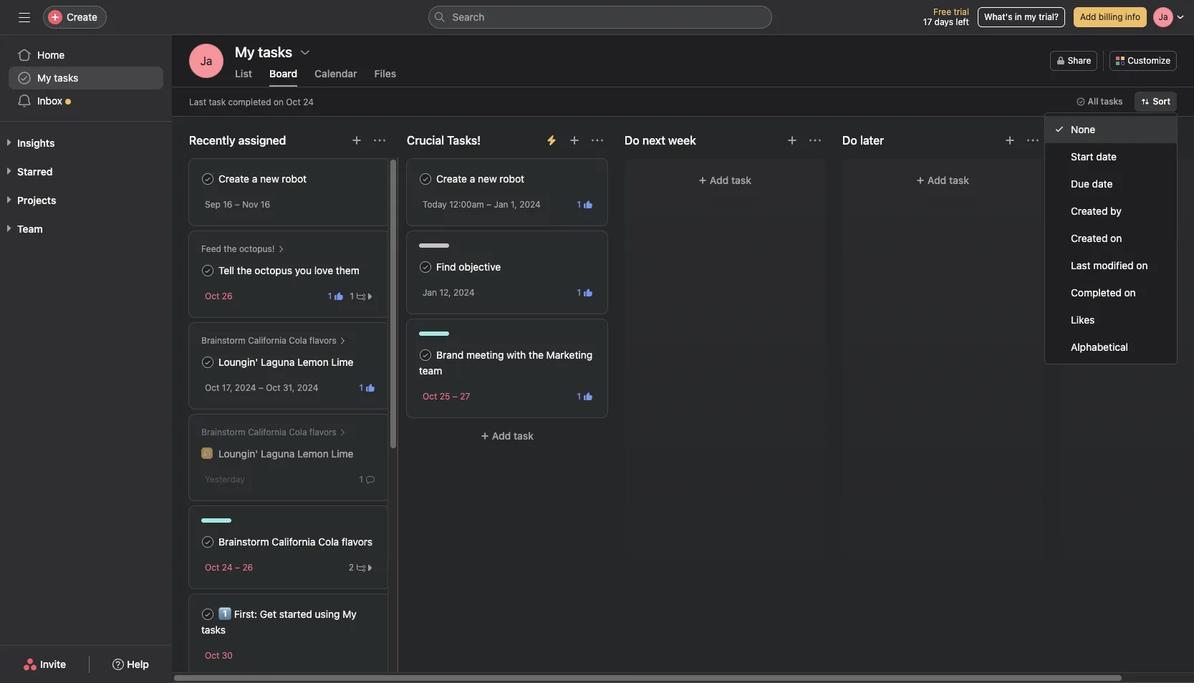 Task type: describe. For each thing, give the bounding box(es) containing it.
2024 right 31,
[[297, 383, 318, 393]]

tell
[[219, 264, 234, 277]]

section
[[1108, 134, 1147, 147]]

add section button
[[1061, 128, 1153, 153]]

add billing info button
[[1074, 7, 1147, 27]]

search list box
[[428, 6, 772, 29]]

do later
[[843, 134, 885, 147]]

completed image for 1️⃣ first: get started using my tasks
[[199, 606, 216, 623]]

1️⃣
[[219, 608, 231, 621]]

oct 30
[[205, 651, 233, 661]]

none radio item
[[1046, 116, 1177, 143]]

oct 26
[[205, 291, 233, 302]]

1 vertical spatial brainstorm california cola flavors
[[201, 427, 337, 438]]

oct 26 button
[[205, 291, 233, 302]]

do next week
[[625, 134, 696, 147]]

first:
[[234, 608, 257, 621]]

1 more section actions image from the left
[[592, 135, 603, 146]]

30
[[222, 651, 233, 661]]

oct 24 – 26
[[205, 563, 253, 573]]

do
[[625, 134, 640, 147]]

last modified on
[[1071, 259, 1148, 272]]

the for octopus
[[237, 264, 252, 277]]

2 loungin' from the top
[[219, 448, 258, 460]]

created for created on
[[1071, 232, 1108, 244]]

0 vertical spatial brainstorm california cola flavors
[[201, 335, 337, 346]]

today 12:00am – jan 1, 2024
[[423, 199, 541, 210]]

0 horizontal spatial add task button
[[407, 424, 608, 449]]

new for recently assigned
[[260, 173, 279, 185]]

starred button
[[0, 165, 53, 179]]

get
[[260, 608, 277, 621]]

find objective
[[436, 261, 501, 273]]

crucial tasks!
[[407, 134, 481, 147]]

1 vertical spatial 24
[[222, 563, 233, 573]]

0 horizontal spatial 26
[[222, 291, 233, 302]]

completed checkbox for brainstorm
[[199, 534, 216, 551]]

projects
[[17, 194, 56, 206]]

2 vertical spatial flavors
[[342, 536, 373, 548]]

new for crucial tasks!
[[478, 173, 497, 185]]

start date
[[1071, 150, 1117, 163]]

changes requested image
[[201, 448, 213, 459]]

jan 12, 2024
[[423, 287, 475, 298]]

date for start date
[[1097, 150, 1117, 163]]

invite
[[40, 659, 66, 671]]

insights
[[17, 137, 55, 149]]

feed
[[201, 244, 221, 254]]

my inside 1️⃣ first: get started using my tasks
[[343, 608, 357, 621]]

2024 right 12,
[[454, 287, 475, 298]]

the inside brand meeting with the marketing team
[[529, 349, 544, 361]]

2
[[349, 562, 354, 573]]

1 16 from the left
[[223, 199, 232, 210]]

completed image for create a new robot
[[417, 171, 434, 188]]

due date
[[1071, 178, 1113, 190]]

info
[[1126, 11, 1141, 22]]

ja
[[200, 54, 212, 67]]

inbox
[[37, 95, 62, 107]]

create inside dropdown button
[[67, 11, 97, 23]]

2 vertical spatial cola
[[318, 536, 339, 548]]

what's
[[985, 11, 1013, 22]]

oct for oct 30
[[205, 651, 220, 661]]

by
[[1111, 205, 1122, 217]]

sort button
[[1135, 92, 1177, 112]]

0 vertical spatial flavors
[[309, 335, 337, 346]]

love
[[314, 264, 333, 277]]

search
[[453, 11, 485, 23]]

help button
[[103, 652, 158, 678]]

create a new robot for crucial tasks!
[[436, 173, 525, 185]]

help
[[127, 659, 149, 671]]

completed checkbox for find
[[417, 259, 434, 276]]

you
[[295, 264, 312, 277]]

0 horizontal spatial add task
[[492, 430, 534, 442]]

1 loungin' laguna lemon lime from the top
[[219, 356, 354, 368]]

completed checkbox for brand meeting with the marketing team
[[417, 347, 434, 364]]

insights button
[[0, 136, 55, 150]]

today
[[423, 199, 447, 210]]

1 lime from the top
[[331, 356, 354, 368]]

completed checkbox for create a new robot
[[199, 171, 216, 188]]

robot for recently assigned
[[282, 173, 307, 185]]

1 horizontal spatial jan
[[494, 199, 508, 210]]

tell the octopus you love them
[[219, 264, 360, 277]]

tasks inside 1️⃣ first: get started using my tasks
[[201, 624, 226, 636]]

created by
[[1071, 205, 1122, 217]]

yesterday button
[[205, 474, 245, 485]]

team
[[419, 365, 442, 377]]

sort
[[1153, 96, 1171, 107]]

share button
[[1050, 51, 1098, 71]]

my tasks link
[[9, 67, 163, 90]]

projects button
[[0, 193, 56, 208]]

completed checkbox for 1️⃣ first: get started using my tasks
[[199, 606, 216, 623]]

likes
[[1071, 314, 1095, 326]]

octopus!
[[239, 244, 275, 254]]

completed on
[[1071, 287, 1136, 299]]

1 loungin' from the top
[[219, 356, 258, 368]]

starred
[[17, 166, 53, 178]]

1 horizontal spatial 26
[[242, 563, 253, 573]]

meeting
[[467, 349, 504, 361]]

customize button
[[1110, 51, 1177, 71]]

oct 30 button
[[205, 651, 233, 661]]

all
[[1088, 96, 1099, 107]]

– for oct 25 – 27
[[453, 391, 458, 402]]

calendar
[[315, 67, 357, 80]]

all tasks button
[[1070, 92, 1130, 112]]

files link
[[375, 67, 396, 87]]

– left 31,
[[259, 383, 264, 393]]

next week
[[643, 134, 696, 147]]

alphabetical
[[1071, 341, 1129, 353]]

invite button
[[14, 652, 75, 678]]

2 lemon from the top
[[298, 448, 329, 460]]

oct down board link
[[286, 96, 301, 107]]

1️⃣ first: get started using my tasks
[[201, 608, 357, 636]]

what's in my trial?
[[985, 11, 1059, 22]]

add task for do next week
[[710, 174, 752, 186]]

2 add task image from the left
[[1005, 135, 1016, 146]]

due
[[1071, 178, 1090, 190]]

– for sep 16 – nov 16
[[235, 199, 240, 210]]

last for last modified on
[[1071, 259, 1091, 272]]

completed
[[1071, 287, 1122, 299]]

add section
[[1084, 134, 1147, 147]]

2 button
[[345, 561, 378, 575]]

board
[[269, 67, 298, 80]]

oct for oct 24 – 26
[[205, 563, 220, 573]]

1 lemon from the top
[[298, 356, 329, 368]]

show options image
[[300, 47, 311, 58]]

2 16 from the left
[[261, 199, 270, 210]]



Task type: locate. For each thing, give the bounding box(es) containing it.
oct 17, 2024 – oct 31, 2024
[[205, 383, 318, 393]]

customize
[[1128, 55, 1171, 66]]

add task button
[[633, 168, 817, 193], [851, 168, 1035, 193], [407, 424, 608, 449]]

0 horizontal spatial more section actions image
[[374, 135, 386, 146]]

1 vertical spatial cola
[[289, 427, 307, 438]]

completed checkbox left find
[[417, 259, 434, 276]]

completed image
[[417, 171, 434, 188], [417, 259, 434, 276], [199, 262, 216, 279], [417, 347, 434, 364], [199, 534, 216, 551]]

2 horizontal spatial create
[[436, 173, 467, 185]]

add
[[1081, 11, 1097, 22], [1084, 134, 1105, 147], [710, 174, 729, 186], [928, 174, 947, 186], [492, 430, 511, 442]]

31,
[[283, 383, 295, 393]]

flavors
[[309, 335, 337, 346], [309, 427, 337, 438], [342, 536, 373, 548]]

free
[[934, 6, 952, 17]]

1 vertical spatial completed checkbox
[[417, 347, 434, 364]]

more section actions image left do
[[592, 135, 603, 146]]

0 vertical spatial california
[[248, 335, 286, 346]]

1 horizontal spatial add task image
[[787, 135, 798, 146]]

created
[[1071, 205, 1108, 217], [1071, 232, 1108, 244]]

1,
[[511, 199, 517, 210]]

2 new from the left
[[478, 173, 497, 185]]

hide sidebar image
[[19, 11, 30, 23]]

create for recently assigned
[[219, 173, 249, 185]]

24
[[303, 96, 314, 107], [222, 563, 233, 573]]

2024 right 17,
[[235, 383, 256, 393]]

sep 16 – nov 16
[[205, 199, 270, 210]]

yesterday
[[205, 474, 245, 485]]

recently assigned
[[189, 134, 286, 147]]

create up "12:00am"
[[436, 173, 467, 185]]

oct left 30
[[205, 651, 220, 661]]

the
[[224, 244, 237, 254], [237, 264, 252, 277], [529, 349, 544, 361]]

share
[[1068, 55, 1092, 66]]

on
[[274, 96, 284, 107], [1111, 232, 1122, 244], [1137, 259, 1148, 272], [1125, 287, 1136, 299]]

2 vertical spatial california
[[272, 536, 316, 548]]

date for due date
[[1093, 178, 1113, 190]]

completed image left 'tell'
[[199, 262, 216, 279]]

created for created by
[[1071, 205, 1108, 217]]

0 vertical spatial brainstorm
[[201, 335, 246, 346]]

a for recently assigned
[[252, 173, 257, 185]]

17,
[[222, 383, 233, 393]]

tasks for my tasks
[[54, 72, 78, 84]]

completed image for brainstorm california cola flavors
[[199, 534, 216, 551]]

tasks inside global element
[[54, 72, 78, 84]]

add task image down calendar link
[[351, 135, 363, 146]]

1 more section actions image from the left
[[374, 135, 386, 146]]

1 new from the left
[[260, 173, 279, 185]]

completed image up oct 24 – 26
[[199, 534, 216, 551]]

robot for crucial tasks!
[[500, 173, 525, 185]]

oct 25 – 27
[[423, 391, 470, 402]]

2 create a new robot from the left
[[436, 173, 525, 185]]

1 vertical spatial lemon
[[298, 448, 329, 460]]

team button
[[0, 222, 43, 236]]

2 laguna from the top
[[261, 448, 295, 460]]

0 horizontal spatial add task image
[[351, 135, 363, 146]]

0 vertical spatial date
[[1097, 150, 1117, 163]]

loungin' up 17,
[[219, 356, 258, 368]]

1 create a new robot from the left
[[219, 173, 307, 185]]

– up first:
[[235, 563, 240, 573]]

add task image
[[569, 135, 580, 146], [1005, 135, 1016, 146]]

2 lime from the top
[[331, 448, 354, 460]]

oct left 17,
[[205, 383, 220, 393]]

1 a from the left
[[252, 173, 257, 185]]

1 vertical spatial laguna
[[261, 448, 295, 460]]

completed checkbox left 'tell'
[[199, 262, 216, 279]]

create up home link
[[67, 11, 97, 23]]

Completed checkbox
[[417, 171, 434, 188], [417, 259, 434, 276], [199, 262, 216, 279], [199, 354, 216, 371], [199, 534, 216, 551]]

last task completed on oct 24
[[189, 96, 314, 107]]

24 down the show options icon
[[303, 96, 314, 107]]

create a new robot for recently assigned
[[219, 173, 307, 185]]

1 add task image from the left
[[351, 135, 363, 146]]

my
[[1025, 11, 1037, 22]]

new up sep 16 – nov 16
[[260, 173, 279, 185]]

add task for do later
[[928, 174, 970, 186]]

my up inbox
[[37, 72, 51, 84]]

marketing
[[547, 349, 593, 361]]

create up sep 16 – nov 16
[[219, 173, 249, 185]]

modified
[[1094, 259, 1134, 272]]

0 vertical spatial my
[[37, 72, 51, 84]]

1 vertical spatial date
[[1093, 178, 1113, 190]]

1 horizontal spatial create a new robot
[[436, 173, 525, 185]]

completed image for tell the octopus you love them
[[199, 262, 216, 279]]

0 vertical spatial cola
[[289, 335, 307, 346]]

2 vertical spatial completed image
[[199, 606, 216, 623]]

–
[[235, 199, 240, 210], [487, 199, 492, 210], [259, 383, 264, 393], [453, 391, 458, 402], [235, 563, 240, 573]]

brainstorm up oct 24 – 26
[[219, 536, 269, 548]]

on down modified
[[1125, 287, 1136, 299]]

the right feed
[[224, 244, 237, 254]]

completed checkbox left 1️⃣
[[199, 606, 216, 623]]

feed the octopus!
[[201, 244, 275, 254]]

global element
[[0, 35, 172, 121]]

more section actions image down files link
[[374, 135, 386, 146]]

1 laguna from the top
[[261, 356, 295, 368]]

1 vertical spatial lime
[[331, 448, 354, 460]]

completed checkbox up "sep"
[[199, 171, 216, 188]]

0 horizontal spatial jan
[[423, 287, 437, 298]]

completed image left find
[[417, 259, 434, 276]]

tasks
[[54, 72, 78, 84], [1101, 96, 1123, 107], [201, 624, 226, 636]]

1 horizontal spatial a
[[470, 173, 475, 185]]

california
[[248, 335, 286, 346], [248, 427, 286, 438], [272, 536, 316, 548]]

1 vertical spatial loungin'
[[219, 448, 258, 460]]

brainstorm
[[201, 335, 246, 346], [201, 427, 246, 438], [219, 536, 269, 548]]

25
[[440, 391, 450, 402]]

1 horizontal spatial new
[[478, 173, 497, 185]]

loungin' up yesterday button
[[219, 448, 258, 460]]

2 more section actions image from the left
[[810, 135, 821, 146]]

12,
[[440, 287, 451, 298]]

loungin' laguna lemon lime up 31,
[[219, 356, 354, 368]]

on down by
[[1111, 232, 1122, 244]]

add task image left do later
[[787, 135, 798, 146]]

1 completed image from the top
[[199, 171, 216, 188]]

new up today 12:00am – jan 1, 2024
[[478, 173, 497, 185]]

24 up 1️⃣
[[222, 563, 233, 573]]

tasks for all tasks
[[1101, 96, 1123, 107]]

add task image for recently assigned
[[351, 135, 363, 146]]

2 loungin' laguna lemon lime from the top
[[219, 448, 354, 460]]

add task button for do next week
[[633, 168, 817, 193]]

oct for oct 17, 2024 – oct 31, 2024
[[205, 383, 220, 393]]

my
[[37, 72, 51, 84], [343, 608, 357, 621]]

Completed checkbox
[[199, 171, 216, 188], [417, 347, 434, 364], [199, 606, 216, 623]]

octopus
[[255, 264, 292, 277]]

completed image left 1️⃣
[[199, 606, 216, 623]]

a up "12:00am"
[[470, 173, 475, 185]]

rules for crucial tasks! image
[[546, 135, 558, 146]]

laguna
[[261, 356, 295, 368], [261, 448, 295, 460]]

completed image up today
[[417, 171, 434, 188]]

add task image
[[351, 135, 363, 146], [787, 135, 798, 146]]

2 robot from the left
[[500, 173, 525, 185]]

– left 27
[[453, 391, 458, 402]]

more section actions image left do later
[[810, 135, 821, 146]]

oct
[[286, 96, 301, 107], [205, 291, 220, 302], [205, 383, 220, 393], [266, 383, 281, 393], [423, 391, 437, 402], [205, 563, 220, 573], [205, 651, 220, 661]]

search button
[[428, 6, 772, 29]]

add task
[[710, 174, 752, 186], [928, 174, 970, 186], [492, 430, 534, 442]]

tasks right the all
[[1101, 96, 1123, 107]]

last for last task completed on oct 24
[[189, 96, 206, 107]]

list link
[[235, 67, 252, 87]]

in
[[1015, 11, 1022, 22]]

completed checkbox for create
[[417, 171, 434, 188]]

tasks down 1️⃣
[[201, 624, 226, 636]]

created down created by
[[1071, 232, 1108, 244]]

date right due
[[1093, 178, 1113, 190]]

free trial 17 days left
[[924, 6, 970, 27]]

brainstorm california cola flavors up oct 17, 2024 – oct 31, 2024
[[201, 335, 337, 346]]

1 horizontal spatial add task button
[[633, 168, 817, 193]]

oct for oct 25 – 27
[[423, 391, 437, 402]]

1 vertical spatial brainstorm
[[201, 427, 246, 438]]

on down board link
[[274, 96, 284, 107]]

3 completed image from the top
[[199, 606, 216, 623]]

oct left the 25
[[423, 391, 437, 402]]

brainstorm up changes requested image
[[201, 427, 246, 438]]

more section actions image for recently assigned
[[374, 135, 386, 146]]

jan left 12,
[[423, 287, 437, 298]]

my tasks
[[37, 72, 78, 84]]

0 horizontal spatial 16
[[223, 199, 232, 210]]

home link
[[9, 44, 163, 67]]

0 vertical spatial lemon
[[298, 356, 329, 368]]

create for crucial tasks!
[[436, 173, 467, 185]]

– for today 12:00am – jan 1, 2024
[[487, 199, 492, 210]]

1 vertical spatial completed image
[[199, 354, 216, 371]]

1 horizontal spatial more section actions image
[[810, 135, 821, 146]]

2 completed image from the top
[[199, 354, 216, 371]]

1 vertical spatial california
[[248, 427, 286, 438]]

1 horizontal spatial last
[[1071, 259, 1091, 272]]

robot
[[282, 173, 307, 185], [500, 173, 525, 185]]

1 vertical spatial the
[[237, 264, 252, 277]]

0 horizontal spatial create
[[67, 11, 97, 23]]

0 vertical spatial completed image
[[199, 171, 216, 188]]

the right with
[[529, 349, 544, 361]]

all tasks
[[1088, 96, 1123, 107]]

– left "nov"
[[235, 199, 240, 210]]

using
[[315, 608, 340, 621]]

completed image
[[199, 171, 216, 188], [199, 354, 216, 371], [199, 606, 216, 623]]

a for crucial tasks!
[[470, 173, 475, 185]]

1 vertical spatial jan
[[423, 287, 437, 298]]

2 vertical spatial brainstorm california cola flavors
[[219, 536, 373, 548]]

create a new robot up today 12:00am – jan 1, 2024
[[436, 173, 525, 185]]

last down the ja
[[189, 96, 206, 107]]

1 horizontal spatial tasks
[[201, 624, 226, 636]]

1 horizontal spatial more section actions image
[[1028, 135, 1039, 146]]

12:00am
[[449, 199, 484, 210]]

0 vertical spatial jan
[[494, 199, 508, 210]]

days
[[935, 16, 954, 27]]

a up "nov"
[[252, 173, 257, 185]]

16 right "nov"
[[261, 199, 270, 210]]

more section actions image left none
[[1028, 135, 1039, 146]]

created left by
[[1071, 205, 1108, 217]]

2 add task image from the left
[[787, 135, 798, 146]]

last
[[189, 96, 206, 107], [1071, 259, 1091, 272]]

2 vertical spatial completed checkbox
[[199, 606, 216, 623]]

what's in my trial? button
[[978, 7, 1066, 27]]

1 add task image from the left
[[569, 135, 580, 146]]

16 right "sep"
[[223, 199, 232, 210]]

inbox link
[[9, 90, 163, 113]]

0 horizontal spatial create a new robot
[[219, 173, 307, 185]]

completed image up oct 17, 2024 – oct 31, 2024
[[199, 354, 216, 371]]

completed image for find objective
[[417, 259, 434, 276]]

laguna up 31,
[[261, 356, 295, 368]]

my tasks
[[235, 44, 292, 60]]

0 horizontal spatial new
[[260, 173, 279, 185]]

26
[[222, 291, 233, 302], [242, 563, 253, 573]]

1 horizontal spatial 24
[[303, 96, 314, 107]]

0 horizontal spatial add task image
[[569, 135, 580, 146]]

2 horizontal spatial add task
[[928, 174, 970, 186]]

a
[[252, 173, 257, 185], [470, 173, 475, 185]]

1 vertical spatial 26
[[242, 563, 253, 573]]

more section actions image for do next week
[[810, 135, 821, 146]]

1 horizontal spatial create
[[219, 173, 249, 185]]

robot down recently assigned
[[282, 173, 307, 185]]

team
[[17, 223, 43, 235]]

0 vertical spatial last
[[189, 96, 206, 107]]

0 horizontal spatial last
[[189, 96, 206, 107]]

board link
[[269, 67, 298, 87]]

them
[[336, 264, 360, 277]]

the for octopus!
[[224, 244, 237, 254]]

completed checkbox up oct 24 – 26
[[199, 534, 216, 551]]

0 vertical spatial the
[[224, 244, 237, 254]]

date
[[1097, 150, 1117, 163], [1093, 178, 1113, 190]]

0 vertical spatial 24
[[303, 96, 314, 107]]

0 horizontal spatial tasks
[[54, 72, 78, 84]]

start
[[1071, 150, 1094, 163]]

0 horizontal spatial a
[[252, 173, 257, 185]]

completed image for loungin' laguna lemon lime
[[199, 354, 216, 371]]

brainstorm california cola flavors
[[201, 335, 337, 346], [201, 427, 337, 438], [219, 536, 373, 548]]

add inside button
[[1081, 11, 1097, 22]]

1 vertical spatial flavors
[[309, 427, 337, 438]]

completed image for brand meeting with the marketing team
[[417, 347, 434, 364]]

2024 right 1,
[[520, 199, 541, 210]]

2 a from the left
[[470, 173, 475, 185]]

brainstorm california cola flavors down oct 17, 2024 – oct 31, 2024
[[201, 427, 337, 438]]

completed checkbox for tell
[[199, 262, 216, 279]]

completed checkbox up oct 17, 2024 – oct 31, 2024
[[199, 354, 216, 371]]

– for oct 24 – 26
[[235, 563, 240, 573]]

0 vertical spatial laguna
[[261, 356, 295, 368]]

1 vertical spatial tasks
[[1101, 96, 1123, 107]]

2 more section actions image from the left
[[1028, 135, 1039, 146]]

2 vertical spatial brainstorm
[[219, 536, 269, 548]]

calendar link
[[315, 67, 357, 87]]

26 up first:
[[242, 563, 253, 573]]

0 horizontal spatial my
[[37, 72, 51, 84]]

my right using
[[343, 608, 357, 621]]

date down add section
[[1097, 150, 1117, 163]]

1 horizontal spatial 16
[[261, 199, 270, 210]]

oct down 'tell'
[[205, 291, 220, 302]]

0 vertical spatial lime
[[331, 356, 354, 368]]

create a new robot up "nov"
[[219, 173, 307, 185]]

oct for oct 26
[[205, 291, 220, 302]]

1 vertical spatial loungin' laguna lemon lime
[[219, 448, 354, 460]]

objective
[[459, 261, 501, 273]]

tasks down home
[[54, 72, 78, 84]]

brainstorm california cola flavors up 2
[[219, 536, 373, 548]]

2 horizontal spatial add task button
[[851, 168, 1035, 193]]

1 horizontal spatial my
[[343, 608, 357, 621]]

– right "12:00am"
[[487, 199, 492, 210]]

loungin' laguna lemon lime
[[219, 356, 354, 368], [219, 448, 354, 460]]

my inside my tasks link
[[37, 72, 51, 84]]

0 vertical spatial 26
[[222, 291, 233, 302]]

jan left 1,
[[494, 199, 508, 210]]

add task image for do next week
[[787, 135, 798, 146]]

1 vertical spatial created
[[1071, 232, 1108, 244]]

oct up 1️⃣
[[205, 563, 220, 573]]

1 vertical spatial my
[[343, 608, 357, 621]]

loungin' laguna lemon lime down 31,
[[219, 448, 354, 460]]

1 robot from the left
[[282, 173, 307, 185]]

laguna down 31,
[[261, 448, 295, 460]]

on right modified
[[1137, 259, 1148, 272]]

new
[[260, 173, 279, 185], [478, 173, 497, 185]]

0 horizontal spatial 24
[[222, 563, 233, 573]]

1 vertical spatial last
[[1071, 259, 1091, 272]]

last up completed
[[1071, 259, 1091, 272]]

lemon
[[298, 356, 329, 368], [298, 448, 329, 460]]

completed checkbox up team
[[417, 347, 434, 364]]

the right 'tell'
[[237, 264, 252, 277]]

jan 12, 2024 button
[[423, 287, 475, 298]]

1 horizontal spatial robot
[[500, 173, 525, 185]]

oct left 31,
[[266, 383, 281, 393]]

1 created from the top
[[1071, 205, 1108, 217]]

completed checkbox for loungin'
[[199, 354, 216, 371]]

more section actions image
[[374, 135, 386, 146], [810, 135, 821, 146]]

brainstorm down oct 26 button
[[201, 335, 246, 346]]

0 vertical spatial loungin' laguna lemon lime
[[219, 356, 354, 368]]

robot up 1,
[[500, 173, 525, 185]]

completed image for create a new robot
[[199, 171, 216, 188]]

jan
[[494, 199, 508, 210], [423, 287, 437, 298]]

2 vertical spatial the
[[529, 349, 544, 361]]

completed image up "sep"
[[199, 171, 216, 188]]

0 vertical spatial completed checkbox
[[199, 171, 216, 188]]

completed checkbox up today
[[417, 171, 434, 188]]

2 horizontal spatial tasks
[[1101, 96, 1123, 107]]

none
[[1071, 123, 1096, 135]]

completed
[[228, 96, 271, 107]]

2 created from the top
[[1071, 232, 1108, 244]]

nov
[[242, 199, 258, 210]]

0 vertical spatial tasks
[[54, 72, 78, 84]]

0 horizontal spatial more section actions image
[[592, 135, 603, 146]]

26 down 'tell'
[[222, 291, 233, 302]]

2 vertical spatial tasks
[[201, 624, 226, 636]]

more section actions image
[[592, 135, 603, 146], [1028, 135, 1039, 146]]

add task button for do later
[[851, 168, 1035, 193]]

0 horizontal spatial robot
[[282, 173, 307, 185]]

list
[[235, 67, 252, 80]]

1 horizontal spatial add task image
[[1005, 135, 1016, 146]]

1 horizontal spatial add task
[[710, 174, 752, 186]]

tasks inside dropdown button
[[1101, 96, 1123, 107]]

16
[[223, 199, 232, 210], [261, 199, 270, 210]]

add inside button
[[1084, 134, 1105, 147]]

create button
[[43, 6, 107, 29]]

with
[[507, 349, 526, 361]]

0 vertical spatial loungin'
[[219, 356, 258, 368]]

1 button
[[574, 197, 595, 212], [574, 286, 595, 300], [325, 289, 346, 303], [346, 289, 378, 303], [356, 381, 378, 395], [574, 389, 595, 404], [356, 473, 378, 487]]

completed image up team
[[417, 347, 434, 364]]

0 vertical spatial created
[[1071, 205, 1108, 217]]



Task type: vqa. For each thing, say whether or not it's contained in the screenshot.
2nd Add task image from the right
yes



